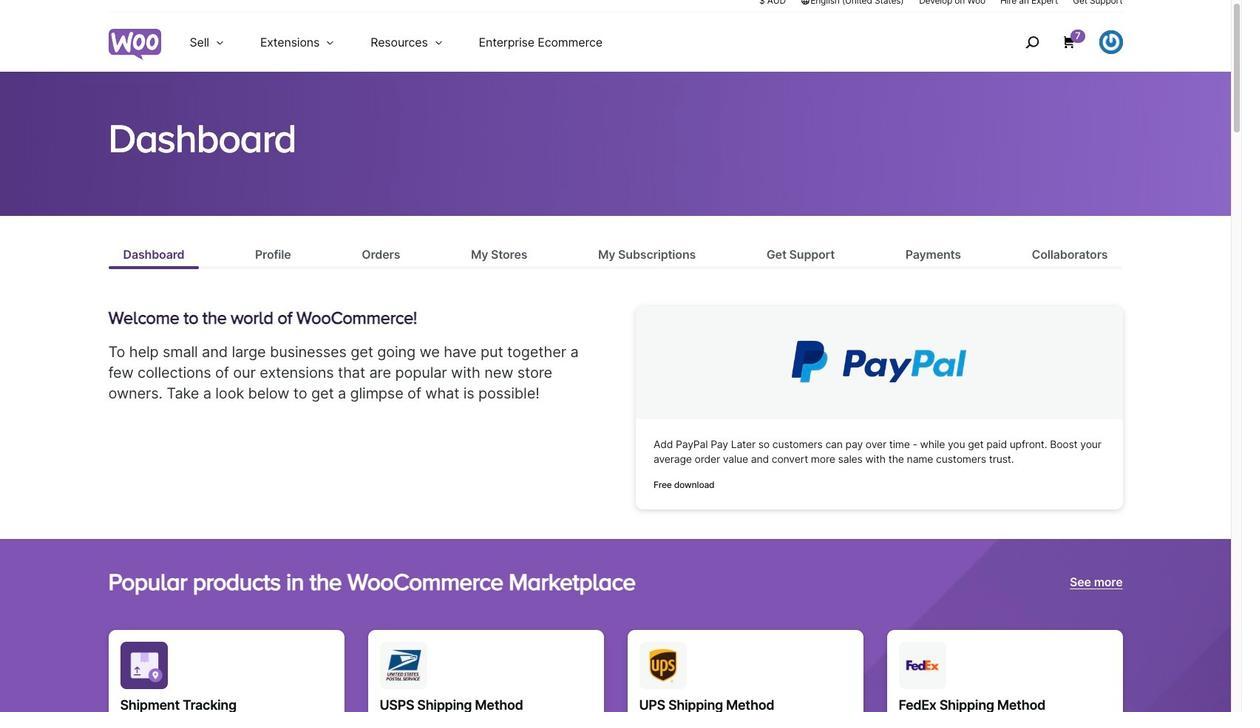 Task type: vqa. For each thing, say whether or not it's contained in the screenshot.
the bottom 3.4
no



Task type: describe. For each thing, give the bounding box(es) containing it.
service navigation menu element
[[994, 18, 1123, 66]]

open account menu image
[[1099, 30, 1123, 54]]



Task type: locate. For each thing, give the bounding box(es) containing it.
search image
[[1021, 30, 1044, 54]]



